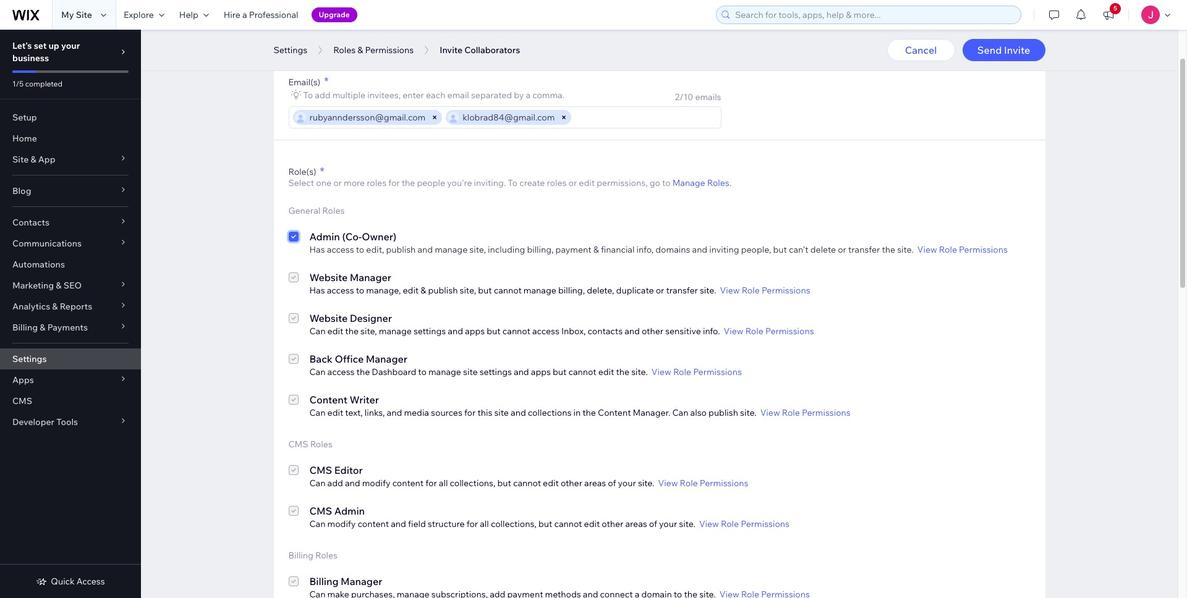 Task type: describe. For each thing, give the bounding box(es) containing it.
role inside website manager has access to manage, edit & publish site, but cannot manage billing, delete, duplicate or transfer site. view role permissions
[[742, 285, 760, 296]]

access inside website designer can edit the site, manage settings and apps but cannot access inbox, contacts and other sensitive info. view role permissions
[[532, 326, 560, 337]]

billing roles
[[288, 550, 338, 562]]

has inside website manager has access to manage, edit & publish site, but cannot manage billing, delete, duplicate or transfer site. view role permissions
[[310, 285, 325, 296]]

help button
[[172, 0, 216, 30]]

hire a professional link
[[216, 0, 306, 30]]

developer
[[12, 417, 54, 428]]

0 vertical spatial content
[[310, 394, 348, 406]]

cms for roles
[[288, 439, 308, 450]]

publish inside admin (co-owner) has access to edit, publish and manage site, including billing, payment & financial info, domains and inviting people, but can't delete or transfer the site. view role permissions
[[386, 244, 416, 255]]

enter
[[403, 90, 424, 101]]

edit inside website manager has access to manage, edit & publish site, but cannot manage billing, delete, duplicate or transfer site. view role permissions
[[403, 285, 419, 296]]

quick access button
[[36, 576, 105, 587]]

to inside back office manager can access the dashboard to manage site settings and apps but cannot edit the site. view role permissions
[[418, 367, 427, 378]]

role inside cms editor can add and modify content for all collections, but cannot edit other areas of your site. view role permissions
[[680, 478, 698, 489]]

& for permissions
[[358, 45, 363, 56]]

inviting.
[[474, 177, 506, 189]]

other inside cms admin can modify content and field structure for all collections, but cannot edit other areas of your site. view role permissions
[[602, 519, 624, 530]]

permissions inside roles & permissions button
[[365, 45, 414, 56]]

setup
[[12, 112, 37, 123]]

edit inside content writer can edit text, links, and media sources for this site and collections in the content manager. can also publish site. view role permissions
[[327, 408, 343, 419]]

writer
[[350, 394, 379, 406]]

emails
[[695, 92, 721, 103]]

billing manager
[[310, 576, 382, 588]]

admin inside admin (co-owner) has access to edit, publish and manage site, including billing, payment & financial info, domains and inviting people, but can't delete or transfer the site. view role permissions
[[310, 231, 340, 243]]

& inside website manager has access to manage, edit & publish site, but cannot manage billing, delete, duplicate or transfer site. view role permissions
[[421, 285, 426, 296]]

domains
[[656, 244, 690, 255]]

the inside website designer can edit the site, manage settings and apps but cannot access inbox, contacts and other sensitive info. view role permissions
[[345, 326, 359, 337]]

inbox,
[[561, 326, 586, 337]]

site inside back office manager can access the dashboard to manage site settings and apps but cannot edit the site. view role permissions
[[463, 367, 478, 378]]

permissions inside admin (co-owner) has access to edit, publish and manage site, including billing, payment & financial info, domains and inviting people, but can't delete or transfer the site. view role permissions
[[959, 244, 1008, 255]]

billing & payments button
[[0, 317, 141, 338]]

the inside content writer can edit text, links, and media sources for this site and collections in the content manager. can also publish site. view role permissions
[[583, 408, 596, 419]]

view inside website designer can edit the site, manage settings and apps but cannot access inbox, contacts and other sensitive info. view role permissions
[[724, 326, 744, 337]]

blog
[[12, 186, 31, 197]]

info.
[[703, 326, 720, 337]]

apps inside back office manager can access the dashboard to manage site settings and apps but cannot edit the site. view role permissions
[[531, 367, 551, 378]]

owner)
[[362, 231, 397, 243]]

tools
[[56, 417, 78, 428]]

manage,
[[366, 285, 401, 296]]

& inside admin (co-owner) has access to edit, publish and manage site, including billing, payment & financial info, domains and inviting people, but can't delete or transfer the site. view role permissions
[[593, 244, 599, 255]]

marketing
[[12, 280, 54, 291]]

manager.
[[633, 408, 671, 419]]

one
[[316, 177, 331, 189]]

site. inside cms admin can modify content and field structure for all collections, but cannot edit other areas of your site. view role permissions
[[679, 519, 696, 530]]

admin (co-owner) has access to edit, publish and manage site, including billing, payment & financial info, domains and inviting people, but can't delete or transfer the site. view role permissions
[[310, 231, 1008, 255]]

cannot inside cms admin can modify content and field structure for all collections, but cannot edit other areas of your site. view role permissions
[[554, 519, 582, 530]]

collaborators
[[465, 45, 520, 56]]

cms inside sidebar element
[[12, 396, 32, 407]]

edit,
[[366, 244, 384, 255]]

& for reports
[[52, 301, 58, 312]]

role inside back office manager can access the dashboard to manage site settings and apps but cannot edit the site. view role permissions
[[673, 367, 691, 378]]

delete
[[811, 244, 836, 255]]

& for app
[[31, 154, 36, 165]]

field
[[408, 519, 426, 530]]

all inside cms admin can modify content and field structure for all collections, but cannot edit other areas of your site. view role permissions
[[480, 519, 489, 530]]

modify inside cms admin can modify content and field structure for all collections, but cannot edit other areas of your site. view role permissions
[[327, 519, 356, 530]]

manager inside back office manager can access the dashboard to manage site settings and apps but cannot edit the site. view role permissions
[[366, 353, 408, 365]]

other inside cms editor can add and modify content for all collections, but cannot edit other areas of your site. view role permissions
[[561, 478, 582, 489]]

explore
[[124, 9, 154, 20]]

for inside content writer can edit text, links, and media sources for this site and collections in the content manager. can also publish site. view role permissions
[[464, 408, 476, 419]]

contacts
[[12, 217, 49, 228]]

home
[[12, 133, 37, 144]]

can't
[[789, 244, 809, 255]]

manage inside back office manager can access the dashboard to manage site settings and apps but cannot edit the site. view role permissions
[[429, 367, 461, 378]]

klobrad84@gmail.com
[[463, 112, 555, 123]]

manage inside website manager has access to manage, edit & publish site, but cannot manage billing, delete, duplicate or transfer site. view role permissions
[[524, 285, 556, 296]]

* for role(s) * select one or more roles for the people you're inviting. to create roles or edit permissions, go to manage roles.
[[320, 164, 325, 179]]

collections, inside cms editor can add and modify content for all collections, but cannot edit other areas of your site. view role permissions
[[450, 478, 496, 489]]

1 horizontal spatial invite
[[1004, 44, 1030, 56]]

contacts
[[588, 326, 623, 337]]

but inside admin (co-owner) has access to edit, publish and manage site, including billing, payment & financial info, domains and inviting people, but can't delete or transfer the site. view role permissions
[[773, 244, 787, 255]]

site, inside website designer can edit the site, manage settings and apps but cannot access inbox, contacts and other sensitive info. view role permissions
[[361, 326, 377, 337]]

your inside cms admin can modify content and field structure for all collections, but cannot edit other areas of your site. view role permissions
[[659, 519, 677, 530]]

can for cms editor
[[310, 478, 326, 489]]

up
[[49, 40, 59, 51]]

can inside back office manager can access the dashboard to manage site settings and apps but cannot edit the site. view role permissions
[[310, 367, 326, 378]]

edit inside back office manager can access the dashboard to manage site settings and apps but cannot edit the site. view role permissions
[[598, 367, 614, 378]]

each
[[426, 90, 446, 101]]

other inside website designer can edit the site, manage settings and apps but cannot access inbox, contacts and other sensitive info. view role permissions
[[642, 326, 664, 337]]

to inside role(s) * select one or more roles for the people you're inviting. to create roles or edit permissions, go to manage roles.
[[662, 177, 671, 189]]

business
[[12, 53, 49, 64]]

general
[[288, 205, 320, 216]]

marketing & seo
[[12, 280, 82, 291]]

view role permissions button for cms admin
[[699, 519, 790, 530]]

apps button
[[0, 370, 141, 391]]

cannot for editor
[[513, 478, 541, 489]]

more
[[344, 177, 365, 189]]

select
[[288, 177, 314, 189]]

view role permissions button for website manager
[[720, 285, 810, 296]]

for inside role(s) * select one or more roles for the people you're inviting. to create roles or edit permissions, go to manage roles.
[[388, 177, 400, 189]]

home link
[[0, 128, 141, 149]]

but inside website manager has access to manage, edit & publish site, but cannot manage billing, delete, duplicate or transfer site. view role permissions
[[478, 285, 492, 296]]

upgrade
[[319, 10, 350, 19]]

access inside website manager has access to manage, edit & publish site, but cannot manage billing, delete, duplicate or transfer site. view role permissions
[[327, 285, 354, 296]]

cancel
[[905, 44, 937, 56]]

cms editor can add and modify content for all collections, but cannot edit other areas of your site. view role permissions
[[310, 464, 749, 489]]

Search for tools, apps, help & more... field
[[732, 6, 1017, 23]]

view inside website manager has access to manage, edit & publish site, but cannot manage billing, delete, duplicate or transfer site. view role permissions
[[720, 285, 740, 296]]

to add multiple invitees, enter each email separated by a comma.
[[303, 90, 565, 101]]

help
[[179, 9, 198, 20]]

permissions inside cms admin can modify content and field structure for all collections, but cannot edit other areas of your site. view role permissions
[[741, 519, 790, 530]]

publish inside content writer can edit text, links, and media sources for this site and collections in the content manager. can also publish site. view role permissions
[[709, 408, 738, 419]]

site. inside admin (co-owner) has access to edit, publish and manage site, including billing, payment & financial info, domains and inviting people, but can't delete or transfer the site. view role permissions
[[897, 244, 914, 255]]

view inside back office manager can access the dashboard to manage site settings and apps but cannot edit the site. view role permissions
[[652, 367, 671, 378]]

content inside cms editor can add and modify content for all collections, but cannot edit other areas of your site. view role permissions
[[392, 478, 424, 489]]

analytics & reports button
[[0, 296, 141, 317]]

quick
[[51, 576, 75, 587]]

for inside cms admin can modify content and field structure for all collections, but cannot edit other areas of your site. view role permissions
[[467, 519, 478, 530]]

send invite button
[[963, 39, 1045, 61]]

transfer inside admin (co-owner) has access to edit, publish and manage site, including billing, payment & financial info, domains and inviting people, but can't delete or transfer the site. view role permissions
[[848, 244, 880, 255]]

designer
[[350, 312, 392, 325]]

developer tools button
[[0, 412, 141, 433]]

roles for admin (co-owner)
[[322, 205, 345, 216]]

let's
[[12, 40, 32, 51]]

1 horizontal spatial a
[[526, 90, 531, 101]]

site inside dropdown button
[[12, 154, 29, 165]]

site & app
[[12, 154, 55, 165]]

billing, inside admin (co-owner) has access to edit, publish and manage site, including billing, payment & financial info, domains and inviting people, but can't delete or transfer the site. view role permissions
[[527, 244, 554, 255]]

upgrade button
[[311, 7, 357, 22]]

dashboard
[[372, 367, 416, 378]]

role inside admin (co-owner) has access to edit, publish and manage site, including billing, payment & financial info, domains and inviting people, but can't delete or transfer the site. view role permissions
[[939, 244, 957, 255]]

sensitive
[[665, 326, 701, 337]]

but inside cms editor can add and modify content for all collections, but cannot edit other areas of your site. view role permissions
[[497, 478, 511, 489]]

content inside cms admin can modify content and field structure for all collections, but cannot edit other areas of your site. view role permissions
[[358, 519, 389, 530]]

duplicate
[[616, 285, 654, 296]]

0 vertical spatial a
[[242, 9, 247, 20]]

edit inside website designer can edit the site, manage settings and apps but cannot access inbox, contacts and other sensitive info. view role permissions
[[327, 326, 343, 337]]

can for website designer
[[310, 326, 326, 337]]

billing for billing roles
[[288, 550, 313, 562]]

all inside cms editor can add and modify content for all collections, but cannot edit other areas of your site. view role permissions
[[439, 478, 448, 489]]

website for website designer
[[310, 312, 348, 325]]

settings for the settings link at the bottom of the page
[[12, 354, 47, 365]]

has inside admin (co-owner) has access to edit, publish and manage site, including billing, payment & financial info, domains and inviting people, but can't delete or transfer the site. view role permissions
[[310, 244, 325, 255]]

manage inside admin (co-owner) has access to edit, publish and manage site, including billing, payment & financial info, domains and inviting people, but can't delete or transfer the site. view role permissions
[[435, 244, 468, 255]]

roles & permissions button
[[327, 41, 420, 59]]

permissions,
[[597, 177, 648, 189]]

communications button
[[0, 233, 141, 254]]

automations link
[[0, 254, 141, 275]]

sidebar element
[[0, 30, 141, 599]]

email(s)
[[288, 77, 320, 88]]

view inside cms admin can modify content and field structure for all collections, but cannot edit other areas of your site. view role permissions
[[699, 519, 719, 530]]

to inside role(s) * select one or more roles for the people you're inviting. to create roles or edit permissions, go to manage roles.
[[508, 177, 518, 189]]

2/10 emails
[[675, 92, 721, 103]]

5
[[1114, 4, 1117, 12]]

by
[[514, 90, 524, 101]]

1/5
[[12, 79, 24, 88]]

permissions inside back office manager can access the dashboard to manage site settings and apps but cannot edit the site. view role permissions
[[693, 367, 742, 378]]

people
[[417, 177, 445, 189]]

edit inside cms editor can add and modify content for all collections, but cannot edit other areas of your site. view role permissions
[[543, 478, 559, 489]]

sources
[[431, 408, 462, 419]]

view inside content writer can edit text, links, and media sources for this site and collections in the content manager. can also publish site. view role permissions
[[760, 408, 780, 419]]

roles.
[[707, 177, 732, 189]]



Task type: locate. For each thing, give the bounding box(es) containing it.
2 vertical spatial site,
[[361, 326, 377, 337]]

1 vertical spatial site
[[494, 408, 509, 419]]

0 vertical spatial to
[[303, 90, 313, 101]]

roles right more
[[367, 177, 387, 189]]

* right email(s)
[[324, 74, 329, 88]]

invite left collaborators
[[440, 45, 463, 56]]

all right structure
[[480, 519, 489, 530]]

(co-
[[342, 231, 362, 243]]

to right dashboard
[[418, 367, 427, 378]]

but up content writer can edit text, links, and media sources for this site and collections in the content manager. can also publish site. view role permissions
[[553, 367, 567, 378]]

settings up this
[[480, 367, 512, 378]]

1 horizontal spatial to
[[508, 177, 518, 189]]

content
[[310, 394, 348, 406], [598, 408, 631, 419]]

admin inside cms admin can modify content and field structure for all collections, but cannot edit other areas of your site. view role permissions
[[334, 505, 365, 518]]

&
[[358, 45, 363, 56], [31, 154, 36, 165], [593, 244, 599, 255], [56, 280, 62, 291], [421, 285, 426, 296], [52, 301, 58, 312], [40, 322, 45, 333]]

roles right create
[[547, 177, 567, 189]]

settings up dashboard
[[414, 326, 446, 337]]

1 horizontal spatial settings
[[274, 45, 307, 56]]

& left app
[[31, 154, 36, 165]]

the inside role(s) * select one or more roles for the people you're inviting. to create roles or edit permissions, go to manage roles.
[[402, 177, 415, 189]]

site inside content writer can edit text, links, and media sources for this site and collections in the content manager. can also publish site. view role permissions
[[494, 408, 509, 419]]

None checkbox
[[288, 311, 298, 337], [288, 574, 298, 599], [288, 311, 298, 337], [288, 574, 298, 599]]

content up text, at bottom
[[310, 394, 348, 406]]

invitees,
[[367, 90, 401, 101]]

access down office
[[327, 367, 355, 378]]

0 vertical spatial billing,
[[527, 244, 554, 255]]

can for cms admin
[[310, 519, 326, 530]]

cms inside cms admin can modify content and field structure for all collections, but cannot edit other areas of your site. view role permissions
[[310, 505, 332, 518]]

to left edit, at the top of page
[[356, 244, 364, 255]]

cms roles
[[288, 439, 332, 450]]

2 vertical spatial publish
[[709, 408, 738, 419]]

but up back office manager can access the dashboard to manage site settings and apps but cannot edit the site. view role permissions
[[487, 326, 501, 337]]

0 vertical spatial collections,
[[450, 478, 496, 489]]

to left manage,
[[356, 285, 364, 296]]

1 horizontal spatial settings
[[480, 367, 512, 378]]

or inside admin (co-owner) has access to edit, publish and manage site, including billing, payment & financial info, domains and inviting people, but can't delete or transfer the site. view role permissions
[[838, 244, 846, 255]]

manager for billing
[[341, 576, 382, 588]]

manage up website designer can edit the site, manage settings and apps but cannot access inbox, contacts and other sensitive info. view role permissions
[[524, 285, 556, 296]]

0 vertical spatial transfer
[[848, 244, 880, 255]]

the inside admin (co-owner) has access to edit, publish and manage site, including billing, payment & financial info, domains and inviting people, but can't delete or transfer the site. view role permissions
[[882, 244, 895, 255]]

roles & permissions
[[333, 45, 414, 56]]

1 vertical spatial admin
[[334, 505, 365, 518]]

but inside cms admin can modify content and field structure for all collections, but cannot edit other areas of your site. view role permissions
[[539, 519, 552, 530]]

1 horizontal spatial modify
[[362, 478, 391, 489]]

None field
[[575, 107, 717, 128]]

add down editor
[[327, 478, 343, 489]]

apps
[[465, 326, 485, 337], [531, 367, 551, 378]]

settings up apps
[[12, 354, 47, 365]]

0 vertical spatial modify
[[362, 478, 391, 489]]

settings inside button
[[274, 45, 307, 56]]

has
[[310, 244, 325, 255], [310, 285, 325, 296]]

of inside cms editor can add and modify content for all collections, but cannot edit other areas of your site. view role permissions
[[608, 478, 616, 489]]

0 vertical spatial other
[[642, 326, 664, 337]]

1 horizontal spatial publish
[[428, 285, 458, 296]]

permissions inside website designer can edit the site, manage settings and apps but cannot access inbox, contacts and other sensitive info. view role permissions
[[766, 326, 814, 337]]

0 horizontal spatial content
[[358, 519, 389, 530]]

website up 'back'
[[310, 312, 348, 325]]

site. inside website manager has access to manage, edit & publish site, but cannot manage billing, delete, duplicate or transfer site. view role permissions
[[700, 285, 716, 296]]

site. inside cms editor can add and modify content for all collections, but cannot edit other areas of your site. view role permissions
[[638, 478, 655, 489]]

0 vertical spatial all
[[439, 478, 448, 489]]

0 horizontal spatial apps
[[465, 326, 485, 337]]

1 vertical spatial transfer
[[666, 285, 698, 296]]

2 has from the top
[[310, 285, 325, 296]]

collections,
[[450, 478, 496, 489], [491, 519, 537, 530]]

billing for billing manager
[[310, 576, 339, 588]]

links,
[[365, 408, 385, 419]]

general roles
[[288, 205, 345, 216]]

0 horizontal spatial content
[[310, 394, 348, 406]]

manage
[[435, 244, 468, 255], [524, 285, 556, 296], [379, 326, 412, 337], [429, 367, 461, 378]]

collections, down cms editor can add and modify content for all collections, but cannot edit other areas of your site. view role permissions at bottom
[[491, 519, 537, 530]]

1 horizontal spatial apps
[[531, 367, 551, 378]]

apps
[[12, 375, 34, 386]]

add down 'email(s) *' at the left top of the page
[[315, 90, 331, 101]]

site up this
[[463, 367, 478, 378]]

0 vertical spatial areas
[[584, 478, 606, 489]]

transfer inside website manager has access to manage, edit & publish site, but cannot manage billing, delete, duplicate or transfer site. view role permissions
[[666, 285, 698, 296]]

0 horizontal spatial publish
[[386, 244, 416, 255]]

including
[[488, 244, 525, 255]]

cannot up cms admin can modify content and field structure for all collections, but cannot edit other areas of your site. view role permissions
[[513, 478, 541, 489]]

& left reports
[[52, 301, 58, 312]]

let's set up your business
[[12, 40, 80, 64]]

add inside cms editor can add and modify content for all collections, but cannot edit other areas of your site. view role permissions
[[327, 478, 343, 489]]

billing for billing & payments
[[12, 322, 38, 333]]

back
[[310, 353, 333, 365]]

site, inside website manager has access to manage, edit & publish site, but cannot manage billing, delete, duplicate or transfer site. view role permissions
[[460, 285, 476, 296]]

settings
[[274, 45, 307, 56], [12, 354, 47, 365]]

view role permissions button for website designer
[[724, 326, 814, 337]]

transfer right delete
[[848, 244, 880, 255]]

site right my
[[76, 9, 92, 20]]

my
[[61, 9, 74, 20]]

email(s) *
[[288, 74, 329, 88]]

can left also
[[673, 408, 689, 419]]

1 vertical spatial content
[[598, 408, 631, 419]]

1 vertical spatial publish
[[428, 285, 458, 296]]

& inside button
[[358, 45, 363, 56]]

0 vertical spatial admin
[[310, 231, 340, 243]]

0 horizontal spatial settings
[[12, 354, 47, 365]]

1 horizontal spatial billing,
[[558, 285, 585, 296]]

view inside admin (co-owner) has access to edit, publish and manage site, including billing, payment & financial info, domains and inviting people, but can't delete or transfer the site. view role permissions
[[918, 244, 937, 255]]

can inside cms editor can add and modify content for all collections, but cannot edit other areas of your site. view role permissions
[[310, 478, 326, 489]]

analytics
[[12, 301, 50, 312]]

cannot inside cms editor can add and modify content for all collections, but cannot edit other areas of your site. view role permissions
[[513, 478, 541, 489]]

cannot up content writer can edit text, links, and media sources for this site and collections in the content manager. can also publish site. view role permissions
[[569, 367, 596, 378]]

& for payments
[[40, 322, 45, 333]]

people,
[[741, 244, 771, 255]]

0 horizontal spatial site
[[12, 154, 29, 165]]

1 vertical spatial all
[[480, 519, 489, 530]]

invite collaborators
[[440, 45, 520, 56]]

0 vertical spatial content
[[392, 478, 424, 489]]

billing, left delete,
[[558, 285, 585, 296]]

1 horizontal spatial other
[[602, 519, 624, 530]]

view role permissions button for admin (co-owner)
[[918, 244, 1008, 255]]

0 horizontal spatial other
[[561, 478, 582, 489]]

2 roles from the left
[[547, 177, 567, 189]]

view role permissions button for content writer
[[760, 408, 851, 419]]

can for content writer
[[310, 408, 326, 419]]

manage up sources
[[429, 367, 461, 378]]

& down analytics & reports
[[40, 322, 45, 333]]

your inside cms editor can add and modify content for all collections, but cannot edit other areas of your site. view role permissions
[[618, 478, 636, 489]]

collections, up structure
[[450, 478, 496, 489]]

of
[[608, 478, 616, 489], [649, 519, 657, 530]]

manage down 'designer'
[[379, 326, 412, 337]]

or right duplicate
[[656, 285, 664, 296]]

settings for settings button
[[274, 45, 307, 56]]

for up field
[[426, 478, 437, 489]]

edit inside cms admin can modify content and field structure for all collections, but cannot edit other areas of your site. view role permissions
[[584, 519, 600, 530]]

for right structure
[[467, 519, 478, 530]]

0 horizontal spatial invite
[[440, 45, 463, 56]]

billing down analytics
[[12, 322, 38, 333]]

2 website from the top
[[310, 312, 348, 325]]

cancel button
[[887, 39, 955, 61]]

& left financial
[[593, 244, 599, 255]]

to inside admin (co-owner) has access to edit, publish and manage site, including billing, payment & financial info, domains and inviting people, but can't delete or transfer the site. view role permissions
[[356, 244, 364, 255]]

1 vertical spatial collections,
[[491, 519, 537, 530]]

1 horizontal spatial roles
[[547, 177, 567, 189]]

to inside website manager has access to manage, edit & publish site, but cannot manage billing, delete, duplicate or transfer site. view role permissions
[[356, 285, 364, 296]]

1 horizontal spatial content
[[598, 408, 631, 419]]

1 website from the top
[[310, 271, 348, 284]]

site down home
[[12, 154, 29, 165]]

editor
[[334, 464, 363, 477]]

billing up billing manager
[[288, 550, 313, 562]]

completed
[[25, 79, 62, 88]]

role inside website designer can edit the site, manage settings and apps but cannot access inbox, contacts and other sensitive info. view role permissions
[[746, 326, 764, 337]]

send invite
[[978, 44, 1030, 56]]

admin down editor
[[334, 505, 365, 518]]

1 horizontal spatial all
[[480, 519, 489, 530]]

0 horizontal spatial areas
[[584, 478, 606, 489]]

& up 'multiple'
[[358, 45, 363, 56]]

manager inside website manager has access to manage, edit & publish site, but cannot manage billing, delete, duplicate or transfer site. view role permissions
[[350, 271, 391, 284]]

1 vertical spatial apps
[[531, 367, 551, 378]]

cannot down cms editor can add and modify content for all collections, but cannot edit other areas of your site. view role permissions at bottom
[[554, 519, 582, 530]]

access down '(co-'
[[327, 244, 354, 255]]

0 vertical spatial of
[[608, 478, 616, 489]]

1 vertical spatial settings
[[480, 367, 512, 378]]

site. inside back office manager can access the dashboard to manage site settings and apps but cannot edit the site. view role permissions
[[632, 367, 648, 378]]

1 horizontal spatial areas
[[626, 519, 647, 530]]

but up cms admin can modify content and field structure for all collections, but cannot edit other areas of your site. view role permissions
[[497, 478, 511, 489]]

invite
[[1004, 44, 1030, 56], [440, 45, 463, 56]]

a right hire
[[242, 9, 247, 20]]

or inside website manager has access to manage, edit & publish site, but cannot manage billing, delete, duplicate or transfer site. view role permissions
[[656, 285, 664, 296]]

1 horizontal spatial site
[[76, 9, 92, 20]]

& left seo
[[56, 280, 62, 291]]

site
[[463, 367, 478, 378], [494, 408, 509, 419]]

2 horizontal spatial other
[[642, 326, 664, 337]]

cannot up back office manager can access the dashboard to manage site settings and apps but cannot edit the site. view role permissions
[[503, 326, 530, 337]]

1 vertical spatial website
[[310, 312, 348, 325]]

site.
[[897, 244, 914, 255], [700, 285, 716, 296], [632, 367, 648, 378], [740, 408, 757, 419], [638, 478, 655, 489], [679, 519, 696, 530]]

access
[[327, 244, 354, 255], [327, 285, 354, 296], [532, 326, 560, 337], [327, 367, 355, 378]]

0 vertical spatial site,
[[470, 244, 486, 255]]

content left field
[[358, 519, 389, 530]]

for left people at the left of page
[[388, 177, 400, 189]]

modify up billing roles
[[327, 519, 356, 530]]

or right delete
[[838, 244, 846, 255]]

0 horizontal spatial your
[[61, 40, 80, 51]]

but inside back office manager can access the dashboard to manage site settings and apps but cannot edit the site. view role permissions
[[553, 367, 567, 378]]

content
[[392, 478, 424, 489], [358, 519, 389, 530]]

permissions inside content writer can edit text, links, and media sources for this site and collections in the content manager. can also publish site. view role permissions
[[802, 408, 851, 419]]

your
[[61, 40, 80, 51], [618, 478, 636, 489], [659, 519, 677, 530]]

0 horizontal spatial all
[[439, 478, 448, 489]]

permissions inside cms editor can add and modify content for all collections, but cannot edit other areas of your site. view role permissions
[[700, 478, 749, 489]]

can down the cms roles
[[310, 478, 326, 489]]

website inside website designer can edit the site, manage settings and apps but cannot access inbox, contacts and other sensitive info. view role permissions
[[310, 312, 348, 325]]

back office manager can access the dashboard to manage site settings and apps but cannot edit the site. view role permissions
[[310, 353, 742, 378]]

1 vertical spatial areas
[[626, 519, 647, 530]]

role inside cms admin can modify content and field structure for all collections, but cannot edit other areas of your site. view role permissions
[[721, 519, 739, 530]]

app
[[38, 154, 55, 165]]

website
[[310, 271, 348, 284], [310, 312, 348, 325]]

office
[[335, 353, 364, 365]]

modify
[[362, 478, 391, 489], [327, 519, 356, 530]]

set
[[34, 40, 47, 51]]

publish right manage,
[[428, 285, 458, 296]]

you're
[[447, 177, 472, 189]]

roles for cms editor
[[310, 439, 332, 450]]

can up billing roles
[[310, 519, 326, 530]]

billing inside dropdown button
[[12, 322, 38, 333]]

all up structure
[[439, 478, 448, 489]]

0 vertical spatial your
[[61, 40, 80, 51]]

payments
[[47, 322, 88, 333]]

0 vertical spatial add
[[315, 90, 331, 101]]

settings button
[[267, 41, 314, 59]]

manage roles. button
[[673, 177, 732, 189]]

0 vertical spatial apps
[[465, 326, 485, 337]]

5 button
[[1095, 0, 1122, 30]]

manage left including
[[435, 244, 468, 255]]

1 vertical spatial other
[[561, 478, 582, 489]]

reports
[[60, 301, 92, 312]]

0 vertical spatial manager
[[350, 271, 391, 284]]

1 horizontal spatial transfer
[[848, 244, 880, 255]]

cannot down including
[[494, 285, 522, 296]]

of inside cms admin can modify content and field structure for all collections, but cannot edit other areas of your site. view role permissions
[[649, 519, 657, 530]]

1 vertical spatial site
[[12, 154, 29, 165]]

1 roles from the left
[[367, 177, 387, 189]]

a right "by"
[[526, 90, 531, 101]]

to left create
[[508, 177, 518, 189]]

1 vertical spatial content
[[358, 519, 389, 530]]

1/5 completed
[[12, 79, 62, 88]]

access up 'designer'
[[327, 285, 354, 296]]

cannot for designer
[[503, 326, 530, 337]]

settings inside website designer can edit the site, manage settings and apps but cannot access inbox, contacts and other sensitive info. view role permissions
[[414, 326, 446, 337]]

setup link
[[0, 107, 141, 128]]

but down cms editor can add and modify content for all collections, but cannot edit other areas of your site. view role permissions at bottom
[[539, 519, 552, 530]]

0 vertical spatial *
[[324, 74, 329, 88]]

create
[[520, 177, 545, 189]]

0 vertical spatial has
[[310, 244, 325, 255]]

permissions inside website manager has access to manage, edit & publish site, but cannot manage billing, delete, duplicate or transfer site. view role permissions
[[762, 285, 810, 296]]

invite right send on the right top
[[1004, 44, 1030, 56]]

0 horizontal spatial modify
[[327, 519, 356, 530]]

cms for admin
[[310, 505, 332, 518]]

billing, inside website manager has access to manage, edit & publish site, but cannot manage billing, delete, duplicate or transfer site. view role permissions
[[558, 285, 585, 296]]

areas inside cms editor can add and modify content for all collections, but cannot edit other areas of your site. view role permissions
[[584, 478, 606, 489]]

analytics & reports
[[12, 301, 92, 312]]

but inside website designer can edit the site, manage settings and apps but cannot access inbox, contacts and other sensitive info. view role permissions
[[487, 326, 501, 337]]

1 horizontal spatial your
[[618, 478, 636, 489]]

structure
[[428, 519, 465, 530]]

1 vertical spatial billing
[[288, 550, 313, 562]]

billing down billing roles
[[310, 576, 339, 588]]

or right create
[[569, 177, 577, 189]]

content up field
[[392, 478, 424, 489]]

or right one
[[333, 177, 342, 189]]

2 vertical spatial manager
[[341, 576, 382, 588]]

1 vertical spatial *
[[320, 164, 325, 179]]

cms for editor
[[310, 464, 332, 477]]

cannot inside back office manager can access the dashboard to manage site settings and apps but cannot edit the site. view role permissions
[[569, 367, 596, 378]]

manage inside website designer can edit the site, manage settings and apps but cannot access inbox, contacts and other sensitive info. view role permissions
[[379, 326, 412, 337]]

1 vertical spatial your
[[618, 478, 636, 489]]

* right role(s)
[[320, 164, 325, 179]]

areas inside cms admin can modify content and field structure for all collections, but cannot edit other areas of your site. view role permissions
[[626, 519, 647, 530]]

site. inside content writer can edit text, links, and media sources for this site and collections in the content manager. can also publish site. view role permissions
[[740, 408, 757, 419]]

settings inside back office manager can access the dashboard to manage site settings and apps but cannot edit the site. view role permissions
[[480, 367, 512, 378]]

cannot for manager
[[494, 285, 522, 296]]

can up the cms roles
[[310, 408, 326, 419]]

0 vertical spatial site
[[76, 9, 92, 20]]

access inside back office manager can access the dashboard to manage site settings and apps but cannot edit the site. view role permissions
[[327, 367, 355, 378]]

admin down general roles
[[310, 231, 340, 243]]

1 vertical spatial site,
[[460, 285, 476, 296]]

access left 'inbox,'
[[532, 326, 560, 337]]

None checkbox
[[288, 229, 298, 255], [288, 270, 298, 296], [288, 352, 298, 378], [288, 393, 298, 419], [288, 463, 298, 489], [288, 504, 298, 530], [288, 229, 298, 255], [288, 270, 298, 296], [288, 352, 298, 378], [288, 393, 298, 419], [288, 463, 298, 489], [288, 504, 298, 530]]

but down including
[[478, 285, 492, 296]]

1 vertical spatial to
[[508, 177, 518, 189]]

0 horizontal spatial to
[[303, 90, 313, 101]]

transfer up sensitive
[[666, 285, 698, 296]]

to right go
[[662, 177, 671, 189]]

publish right also
[[709, 408, 738, 419]]

2 vertical spatial other
[[602, 519, 624, 530]]

site right this
[[494, 408, 509, 419]]

1 vertical spatial manager
[[366, 353, 408, 365]]

& for seo
[[56, 280, 62, 291]]

hire
[[224, 9, 240, 20]]

also
[[690, 408, 707, 419]]

for left this
[[464, 408, 476, 419]]

publish down owner) at the left top of the page
[[386, 244, 416, 255]]

media
[[404, 408, 429, 419]]

2 horizontal spatial publish
[[709, 408, 738, 419]]

1 vertical spatial has
[[310, 285, 325, 296]]

but left can't
[[773, 244, 787, 255]]

roles for billing manager
[[315, 550, 338, 562]]

email
[[447, 90, 469, 101]]

0 vertical spatial site
[[463, 367, 478, 378]]

website for website manager
[[310, 271, 348, 284]]

settings link
[[0, 349, 141, 370]]

blog button
[[0, 181, 141, 202]]

info,
[[637, 244, 654, 255]]

1 horizontal spatial site
[[494, 408, 509, 419]]

publish inside website manager has access to manage, edit & publish site, but cannot manage billing, delete, duplicate or transfer site. view role permissions
[[428, 285, 458, 296]]

apps up back office manager can access the dashboard to manage site settings and apps but cannot edit the site. view role permissions
[[465, 326, 485, 337]]

1 horizontal spatial content
[[392, 478, 424, 489]]

0 vertical spatial website
[[310, 271, 348, 284]]

0 horizontal spatial of
[[608, 478, 616, 489]]

website down '(co-'
[[310, 271, 348, 284]]

1 vertical spatial a
[[526, 90, 531, 101]]

view role permissions button for cms editor
[[658, 478, 749, 489]]

website designer can edit the site, manage settings and apps but cannot access inbox, contacts and other sensitive info. view role permissions
[[310, 312, 814, 337]]

billing & payments
[[12, 322, 88, 333]]

2 horizontal spatial your
[[659, 519, 677, 530]]

for inside cms editor can add and modify content for all collections, but cannot edit other areas of your site. view role permissions
[[426, 478, 437, 489]]

delete,
[[587, 285, 614, 296]]

view role permissions button for back office manager
[[652, 367, 742, 378]]

1 has from the top
[[310, 244, 325, 255]]

0 vertical spatial publish
[[386, 244, 416, 255]]

apps up 'collections'
[[531, 367, 551, 378]]

payment
[[556, 244, 592, 255]]

comma.
[[533, 90, 565, 101]]

1 horizontal spatial of
[[649, 519, 657, 530]]

0 vertical spatial settings
[[274, 45, 307, 56]]

1 vertical spatial of
[[649, 519, 657, 530]]

cms inside cms editor can add and modify content for all collections, but cannot edit other areas of your site. view role permissions
[[310, 464, 332, 477]]

automations
[[12, 259, 65, 270]]

site & app button
[[0, 149, 141, 170]]

0 horizontal spatial billing,
[[527, 244, 554, 255]]

roles
[[367, 177, 387, 189], [547, 177, 567, 189]]

and inside cms admin can modify content and field structure for all collections, but cannot edit other areas of your site. view role permissions
[[391, 519, 406, 530]]

edit inside role(s) * select one or more roles for the people you're inviting. to create roles or edit permissions, go to manage roles.
[[579, 177, 595, 189]]

settings inside sidebar element
[[12, 354, 47, 365]]

1 vertical spatial add
[[327, 478, 343, 489]]

0 horizontal spatial roles
[[367, 177, 387, 189]]

can up 'back'
[[310, 326, 326, 337]]

to down email(s)
[[303, 90, 313, 101]]

* for email(s) *
[[324, 74, 329, 88]]

manager for website
[[350, 271, 391, 284]]

0 horizontal spatial transfer
[[666, 285, 698, 296]]

settings up email(s)
[[274, 45, 307, 56]]

billing, left payment
[[527, 244, 554, 255]]

your inside let's set up your business
[[61, 40, 80, 51]]

& right manage,
[[421, 285, 426, 296]]

can down 'back'
[[310, 367, 326, 378]]

website inside website manager has access to manage, edit & publish site, but cannot manage billing, delete, duplicate or transfer site. view role permissions
[[310, 271, 348, 284]]

and inside cms editor can add and modify content for all collections, but cannot edit other areas of your site. view role permissions
[[345, 478, 360, 489]]

invite collaborators button
[[434, 41, 526, 59]]

0 horizontal spatial site
[[463, 367, 478, 378]]

modify down editor
[[362, 478, 391, 489]]

role inside content writer can edit text, links, and media sources for this site and collections in the content manager. can also publish site. view role permissions
[[782, 408, 800, 419]]

view
[[918, 244, 937, 255], [720, 285, 740, 296], [724, 326, 744, 337], [652, 367, 671, 378], [760, 408, 780, 419], [658, 478, 678, 489], [699, 519, 719, 530]]

2 vertical spatial billing
[[310, 576, 339, 588]]

1 vertical spatial modify
[[327, 519, 356, 530]]

cannot
[[494, 285, 522, 296], [503, 326, 530, 337], [569, 367, 596, 378], [513, 478, 541, 489], [554, 519, 582, 530]]

can inside website designer can edit the site, manage settings and apps but cannot access inbox, contacts and other sensitive info. view role permissions
[[310, 326, 326, 337]]

publish
[[386, 244, 416, 255], [428, 285, 458, 296], [709, 408, 738, 419]]

2 vertical spatial your
[[659, 519, 677, 530]]

0 vertical spatial billing
[[12, 322, 38, 333]]

and inside back office manager can access the dashboard to manage site settings and apps but cannot edit the site. view role permissions
[[514, 367, 529, 378]]

content left manager.
[[598, 408, 631, 419]]

view inside cms editor can add and modify content for all collections, but cannot edit other areas of your site. view role permissions
[[658, 478, 678, 489]]

0 vertical spatial settings
[[414, 326, 446, 337]]

modify inside cms editor can add and modify content for all collections, but cannot edit other areas of your site. view role permissions
[[362, 478, 391, 489]]

roles inside roles & permissions button
[[333, 45, 356, 56]]

0 horizontal spatial settings
[[414, 326, 446, 337]]

professional
[[249, 9, 298, 20]]

site, inside admin (co-owner) has access to edit, publish and manage site, including billing, payment & financial info, domains and inviting people, but can't delete or transfer the site. view role permissions
[[470, 244, 486, 255]]

access inside admin (co-owner) has access to edit, publish and manage site, including billing, payment & financial info, domains and inviting people, but can't delete or transfer the site. view role permissions
[[327, 244, 354, 255]]

go
[[650, 177, 660, 189]]

financial
[[601, 244, 635, 255]]

collections, inside cms admin can modify content and field structure for all collections, but cannot edit other areas of your site. view role permissions
[[491, 519, 537, 530]]



Task type: vqa. For each thing, say whether or not it's contained in the screenshot.
Do
no



